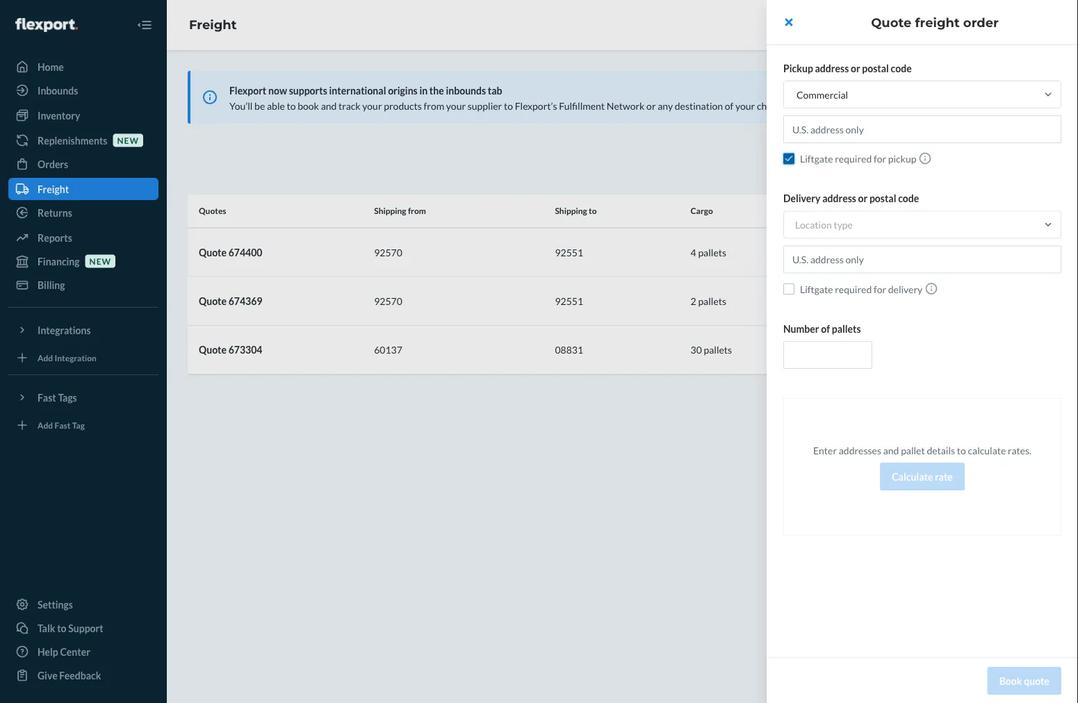 Task type: locate. For each thing, give the bounding box(es) containing it.
postal down quote on the top
[[863, 62, 889, 74]]

postal
[[863, 62, 889, 74], [870, 193, 897, 204]]

required up delivery address or postal code
[[835, 153, 872, 165]]

liftgate for liftgate required for pickup
[[801, 153, 834, 165]]

liftgate up number of pallets
[[801, 283, 834, 295]]

for
[[874, 153, 887, 165], [874, 283, 887, 295]]

location type
[[796, 219, 853, 231]]

code for pickup address or postal code
[[891, 62, 912, 74]]

or
[[851, 62, 861, 74], [859, 193, 868, 204]]

number of pallets
[[784, 323, 861, 335]]

liftgate up delivery
[[801, 153, 834, 165]]

1 vertical spatial address
[[823, 193, 857, 204]]

to
[[958, 445, 967, 457]]

for left pickup
[[874, 153, 887, 165]]

or right pickup
[[851, 62, 861, 74]]

1 vertical spatial or
[[859, 193, 868, 204]]

2 liftgate from the top
[[801, 283, 834, 295]]

liftgate for liftgate required for delivery
[[801, 283, 834, 295]]

None checkbox
[[784, 153, 795, 164], [784, 284, 795, 295], [784, 153, 795, 164], [784, 284, 795, 295]]

pallets
[[832, 323, 861, 335]]

1 vertical spatial code
[[899, 193, 920, 204]]

1 required from the top
[[835, 153, 872, 165]]

or for location type
[[859, 193, 868, 204]]

for left delivery
[[874, 283, 887, 295]]

U.S. address only text field
[[784, 115, 1062, 143]]

pickup
[[889, 153, 917, 165]]

code down pickup
[[899, 193, 920, 204]]

rates.
[[1008, 445, 1032, 457]]

or down "liftgate required for pickup"
[[859, 193, 868, 204]]

postal down pickup
[[870, 193, 897, 204]]

1 vertical spatial for
[[874, 283, 887, 295]]

None number field
[[784, 341, 873, 369]]

1 liftgate from the top
[[801, 153, 834, 165]]

0 vertical spatial or
[[851, 62, 861, 74]]

address for pickup
[[815, 62, 849, 74]]

address up commercial at top right
[[815, 62, 849, 74]]

and
[[884, 445, 900, 457]]

address
[[815, 62, 849, 74], [823, 193, 857, 204]]

rate
[[935, 471, 953, 483]]

0 vertical spatial code
[[891, 62, 912, 74]]

1 vertical spatial postal
[[870, 193, 897, 204]]

1 vertical spatial required
[[835, 283, 872, 295]]

address up type
[[823, 193, 857, 204]]

0 vertical spatial required
[[835, 153, 872, 165]]

number
[[784, 323, 820, 335]]

details
[[927, 445, 956, 457]]

book quote
[[1000, 676, 1050, 688]]

required
[[835, 153, 872, 165], [835, 283, 872, 295]]

pickup
[[784, 62, 814, 74]]

1 vertical spatial liftgate
[[801, 283, 834, 295]]

code down quote on the top
[[891, 62, 912, 74]]

0 vertical spatial for
[[874, 153, 887, 165]]

0 vertical spatial postal
[[863, 62, 889, 74]]

code
[[891, 62, 912, 74], [899, 193, 920, 204]]

commercial
[[797, 89, 849, 101]]

0 vertical spatial address
[[815, 62, 849, 74]]

calculate
[[968, 445, 1007, 457]]

1 for from the top
[[874, 153, 887, 165]]

2 required from the top
[[835, 283, 872, 295]]

of
[[822, 323, 830, 335]]

liftgate
[[801, 153, 834, 165], [801, 283, 834, 295]]

required up pallets on the top of the page
[[835, 283, 872, 295]]

U.S. address only text field
[[784, 246, 1062, 274]]

2 for from the top
[[874, 283, 887, 295]]

0 vertical spatial liftgate
[[801, 153, 834, 165]]

postal for location type
[[870, 193, 897, 204]]

calculate rate
[[892, 471, 953, 483]]

postal for commercial
[[863, 62, 889, 74]]



Task type: describe. For each thing, give the bounding box(es) containing it.
calculate rate button
[[881, 463, 965, 491]]

pallet
[[901, 445, 925, 457]]

liftgate required for pickup
[[801, 153, 917, 165]]

quote
[[1025, 676, 1050, 688]]

delivery
[[889, 283, 923, 295]]

location
[[796, 219, 832, 231]]

enter addresses and pallet details to calculate rates.
[[814, 445, 1032, 457]]

delivery
[[784, 193, 821, 204]]

required for delivery
[[835, 283, 872, 295]]

or for commercial
[[851, 62, 861, 74]]

freight
[[916, 15, 960, 30]]

quote freight order
[[872, 15, 999, 30]]

pickup address or postal code
[[784, 62, 912, 74]]

liftgate required for delivery
[[801, 283, 923, 295]]

book quote button
[[988, 668, 1062, 696]]

code for delivery address or postal code
[[899, 193, 920, 204]]

enter
[[814, 445, 837, 457]]

addresses
[[839, 445, 882, 457]]

book
[[1000, 676, 1023, 688]]

delivery address or postal code
[[784, 193, 920, 204]]

calculate
[[892, 471, 934, 483]]

order
[[964, 15, 999, 30]]

quote
[[872, 15, 912, 30]]

address for delivery
[[823, 193, 857, 204]]

for for pickup
[[874, 153, 887, 165]]

close image
[[786, 17, 793, 28]]

for for delivery
[[874, 283, 887, 295]]

type
[[834, 219, 853, 231]]

required for pickup
[[835, 153, 872, 165]]



Task type: vqa. For each thing, say whether or not it's contained in the screenshot.
"liftgate" related to Liftgate required for delivery
yes



